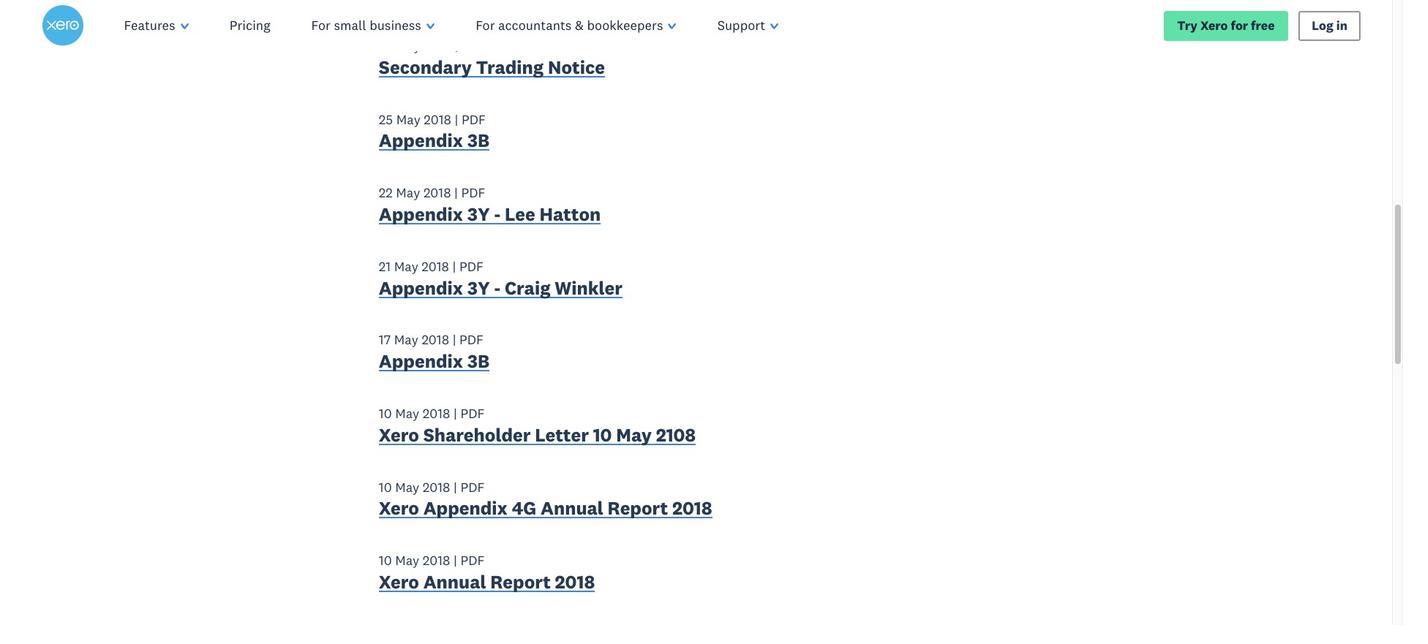 Task type: describe. For each thing, give the bounding box(es) containing it.
2108
[[656, 424, 696, 447]]

10 may 2018 | pdf xero shareholder letter 10 may 2108
[[379, 406, 696, 447]]

appendix for 25 may 2018 | pdf appendix 3b
[[379, 129, 463, 153]]

3y for craig
[[468, 276, 490, 300]]

may for 17 may 2018 | pdf appendix 3b
[[394, 332, 419, 349]]

log in
[[1313, 17, 1348, 33]]

report inside 10 may 2018 | pdf xero annual report 2018
[[491, 571, 551, 594]]

2018 for 22 may 2018 | pdf appendix 3y - lee hatton
[[424, 185, 451, 201]]

pdf for 17 may 2018 | pdf appendix 3b
[[460, 332, 484, 349]]

xero for xero appendix 4g annual report 2018
[[379, 497, 419, 521]]

appendix for 22 may 2018 | pdf appendix 3y - lee hatton
[[379, 203, 463, 226]]

22
[[379, 185, 393, 201]]

may for 10 may 2018 | pdf xero annual report 2018
[[395, 553, 420, 570]]

may for 25 may 2018 | pdf appendix 3b
[[397, 111, 421, 128]]

| for 25 may 2018 | pdf secondary trading notice
[[455, 37, 459, 54]]

| for 10 may 2018 | pdf xero shareholder letter 10 may 2108
[[454, 406, 457, 422]]

| for 17 may 2018 | pdf appendix 3b
[[453, 332, 456, 349]]

pdf for 21 may 2018 | pdf appendix 3y - craig winkler
[[460, 258, 484, 275]]

notice
[[548, 55, 605, 79]]

pdf for 25 may 2018 | pdf secondary trading notice
[[462, 37, 486, 54]]

pricing
[[230, 17, 271, 34]]

for small business button
[[291, 0, 455, 51]]

winkler
[[555, 276, 623, 300]]

25 for secondary trading notice
[[379, 37, 393, 54]]

pdf for 10 may 2018 | pdf xero shareholder letter 10 may 2108
[[461, 406, 485, 422]]

| for 25 may 2018 | pdf appendix 3b
[[455, 111, 459, 128]]

2018 for 25 may 2018 | pdf secondary trading notice
[[424, 37, 452, 54]]

| for 22 may 2018 | pdf appendix 3y - lee hatton
[[455, 185, 458, 201]]

25 may 2018 | pdf secondary trading notice
[[379, 37, 605, 79]]

17
[[379, 332, 391, 349]]

features
[[124, 17, 175, 34]]

2018 for 10 may 2018 | pdf xero appendix 4g annual report 2018
[[423, 479, 451, 496]]

xero for xero shareholder letter 10 may 2108
[[379, 424, 419, 447]]

features button
[[104, 0, 209, 51]]

for for for small business
[[312, 17, 331, 34]]

may for 25 may 2018 | pdf secondary trading notice
[[397, 37, 421, 54]]

log
[[1313, 17, 1334, 33]]

support
[[718, 17, 766, 34]]

3b for 25 may 2018 | pdf appendix 3b
[[468, 129, 490, 153]]

appendix 3y - lee hatton link
[[379, 203, 601, 230]]

may for 21 may 2018 | pdf appendix 3y - craig winkler
[[394, 258, 419, 275]]

may for 22 may 2018 | pdf appendix 3y - lee hatton
[[396, 185, 420, 201]]

pdf for 10 may 2018 | pdf xero appendix 4g annual report 2018
[[461, 479, 485, 496]]

25 may 2018 | pdf appendix 3b
[[379, 111, 490, 153]]

small
[[334, 17, 366, 34]]

xero annual report 2018 link
[[379, 571, 595, 598]]

shareholder
[[424, 424, 531, 447]]

appendix 3b link for 25 may 2018 | pdf appendix 3b
[[379, 129, 490, 156]]

3b for 17 may 2018 | pdf appendix 3b
[[468, 350, 490, 373]]

- for craig
[[494, 276, 501, 300]]

pdf for 22 may 2018 | pdf appendix 3y - lee hatton
[[462, 185, 486, 201]]

10 may 2018 | pdf xero appendix 4g annual report 2018
[[379, 479, 713, 521]]

appendix for 21 may 2018 | pdf appendix 3y - craig winkler
[[379, 276, 463, 300]]

21
[[379, 258, 391, 275]]

- for lee
[[494, 203, 501, 226]]

secondary
[[379, 55, 472, 79]]

try
[[1178, 17, 1198, 33]]

10 for annual
[[379, 553, 392, 570]]

lee
[[505, 203, 536, 226]]

| for 21 may 2018 | pdf appendix 3y - craig winkler
[[453, 258, 456, 275]]



Task type: locate. For each thing, give the bounding box(es) containing it.
0 vertical spatial annual
[[541, 497, 604, 521]]

1 horizontal spatial report
[[608, 497, 668, 521]]

for small business
[[312, 17, 422, 34]]

3y inside 22 may 2018 | pdf appendix 3y - lee hatton
[[468, 203, 490, 226]]

xero appendix 4g annual report 2018 link
[[379, 497, 713, 524]]

25 for appendix 3b
[[379, 111, 393, 128]]

log in link
[[1299, 10, 1362, 41]]

pdf up shareholder
[[461, 406, 485, 422]]

| down 'secondary'
[[455, 111, 459, 128]]

|
[[455, 37, 459, 54], [455, 111, 459, 128], [455, 185, 458, 201], [453, 258, 456, 275], [453, 332, 456, 349], [454, 406, 457, 422], [454, 479, 457, 496], [454, 553, 457, 570]]

pdf for 25 may 2018 | pdf appendix 3b
[[462, 111, 486, 128]]

| inside 10 may 2018 | pdf xero shareholder letter 10 may 2108
[[454, 406, 457, 422]]

1 vertical spatial 3y
[[468, 276, 490, 300]]

4g
[[512, 497, 537, 521]]

2 25 from the top
[[379, 111, 393, 128]]

3y inside 21 may 2018 | pdf appendix 3y - craig winkler
[[468, 276, 490, 300]]

2018 for 25 may 2018 | pdf appendix 3b
[[424, 111, 452, 128]]

2 for from the left
[[476, 17, 495, 34]]

| up 'secondary'
[[455, 37, 459, 54]]

2 3b from the top
[[468, 350, 490, 373]]

may for 10 may 2018 | pdf xero appendix 4g annual report 2018
[[395, 479, 420, 496]]

| up appendix 3y - lee hatton link
[[455, 185, 458, 201]]

2018
[[424, 37, 452, 54], [424, 111, 452, 128], [424, 185, 451, 201], [422, 258, 449, 275], [422, 332, 449, 349], [423, 406, 451, 422], [423, 479, 451, 496], [673, 497, 713, 521], [423, 553, 451, 570], [555, 571, 595, 594]]

annual inside 10 may 2018 | pdf xero annual report 2018
[[424, 571, 486, 594]]

| up appendix 3y - craig winkler link
[[453, 258, 456, 275]]

report inside the "10 may 2018 | pdf xero appendix 4g annual report 2018"
[[608, 497, 668, 521]]

accountants
[[498, 17, 572, 34]]

pdf down shareholder
[[461, 479, 485, 496]]

free
[[1252, 17, 1276, 33]]

25
[[379, 37, 393, 54], [379, 111, 393, 128]]

appendix 3y - craig winkler link
[[379, 276, 623, 303]]

0 vertical spatial 3y
[[468, 203, 490, 226]]

1 vertical spatial report
[[491, 571, 551, 594]]

pdf up secondary trading notice link
[[462, 37, 486, 54]]

| up shareholder
[[454, 406, 457, 422]]

1 3b from the top
[[468, 129, 490, 153]]

for inside dropdown button
[[312, 17, 331, 34]]

25 inside 25 may 2018 | pdf secondary trading notice
[[379, 37, 393, 54]]

0 vertical spatial report
[[608, 497, 668, 521]]

1 vertical spatial 3b
[[468, 350, 490, 373]]

3b
[[468, 129, 490, 153], [468, 350, 490, 373]]

may inside "17 may 2018 | pdf appendix 3b"
[[394, 332, 419, 349]]

pdf up appendix 3y - craig winkler link
[[460, 258, 484, 275]]

-
[[494, 203, 501, 226], [494, 276, 501, 300]]

10 inside 10 may 2018 | pdf xero annual report 2018
[[379, 553, 392, 570]]

25 down business
[[379, 37, 393, 54]]

try xero for free
[[1178, 17, 1276, 33]]

1 appendix 3b link from the top
[[379, 129, 490, 156]]

pdf inside 22 may 2018 | pdf appendix 3y - lee hatton
[[462, 185, 486, 201]]

hatton
[[540, 203, 601, 226]]

&
[[575, 17, 584, 34]]

pdf inside 25 may 2018 | pdf secondary trading notice
[[462, 37, 486, 54]]

- inside 22 may 2018 | pdf appendix 3y - lee hatton
[[494, 203, 501, 226]]

2018 inside 21 may 2018 | pdf appendix 3y - craig winkler
[[422, 258, 449, 275]]

| for 10 may 2018 | pdf xero appendix 4g annual report 2018
[[454, 479, 457, 496]]

for accountants & bookkeepers
[[476, 17, 664, 34]]

appendix 3b link up 22
[[379, 129, 490, 156]]

3b inside 25 may 2018 | pdf appendix 3b
[[468, 129, 490, 153]]

xero
[[1201, 17, 1229, 33], [379, 424, 419, 447], [379, 497, 419, 521], [379, 571, 419, 594]]

may inside 21 may 2018 | pdf appendix 3y - craig winkler
[[394, 258, 419, 275]]

appendix up 22
[[379, 129, 463, 153]]

10 for shareholder
[[379, 406, 392, 422]]

1 vertical spatial annual
[[424, 571, 486, 594]]

1 vertical spatial appendix 3b link
[[379, 350, 490, 377]]

| inside 22 may 2018 | pdf appendix 3y - lee hatton
[[455, 185, 458, 201]]

xero shareholder letter 10 may 2108 link
[[379, 424, 696, 451]]

bookkeepers
[[587, 17, 664, 34]]

10 may 2018 | pdf xero annual report 2018
[[379, 553, 595, 594]]

0 horizontal spatial for
[[312, 17, 331, 34]]

may inside the "10 may 2018 | pdf xero appendix 4g annual report 2018"
[[395, 479, 420, 496]]

1 25 from the top
[[379, 37, 393, 54]]

trading
[[476, 55, 544, 79]]

2 3y from the top
[[468, 276, 490, 300]]

secondary trading notice link
[[379, 55, 605, 82]]

may inside 25 may 2018 | pdf appendix 3b
[[397, 111, 421, 128]]

xero inside 10 may 2018 | pdf xero shareholder letter 10 may 2108
[[379, 424, 419, 447]]

appendix down the '17'
[[379, 350, 463, 373]]

appendix down 21 at the top of the page
[[379, 276, 463, 300]]

support button
[[697, 0, 800, 51]]

try xero for free link
[[1165, 10, 1289, 41]]

| inside the "10 may 2018 | pdf xero appendix 4g annual report 2018"
[[454, 479, 457, 496]]

may for 10 may 2018 | pdf xero shareholder letter 10 may 2108
[[395, 406, 420, 422]]

2 appendix 3b link from the top
[[379, 350, 490, 377]]

3y left craig
[[468, 276, 490, 300]]

appendix for 17 may 2018 | pdf appendix 3b
[[379, 350, 463, 373]]

10 for appendix
[[379, 479, 392, 496]]

business
[[370, 17, 422, 34]]

appendix down 22
[[379, 203, 463, 226]]

appendix 3b link down the '17'
[[379, 350, 490, 377]]

pdf up xero annual report 2018 link
[[461, 553, 485, 570]]

2018 inside 25 may 2018 | pdf secondary trading notice
[[424, 37, 452, 54]]

0 horizontal spatial report
[[491, 571, 551, 594]]

may inside 22 may 2018 | pdf appendix 3y - lee hatton
[[396, 185, 420, 201]]

2018 for 10 may 2018 | pdf xero shareholder letter 10 may 2108
[[423, 406, 451, 422]]

appendix left 4g
[[424, 497, 508, 521]]

| inside 10 may 2018 | pdf xero annual report 2018
[[454, 553, 457, 570]]

1 - from the top
[[494, 203, 501, 226]]

3b inside "17 may 2018 | pdf appendix 3b"
[[468, 350, 490, 373]]

| for 10 may 2018 | pdf xero annual report 2018
[[454, 553, 457, 570]]

2018 for 17 may 2018 | pdf appendix 3b
[[422, 332, 449, 349]]

appendix inside "17 may 2018 | pdf appendix 3b"
[[379, 350, 463, 373]]

appendix inside 25 may 2018 | pdf appendix 3b
[[379, 129, 463, 153]]

may inside 10 may 2018 | pdf xero annual report 2018
[[395, 553, 420, 570]]

0 horizontal spatial annual
[[424, 571, 486, 594]]

| up xero annual report 2018 link
[[454, 553, 457, 570]]

3y for lee
[[468, 203, 490, 226]]

for
[[312, 17, 331, 34], [476, 17, 495, 34]]

- left craig
[[494, 276, 501, 300]]

1 horizontal spatial annual
[[541, 497, 604, 521]]

3y
[[468, 203, 490, 226], [468, 276, 490, 300]]

10 inside the "10 may 2018 | pdf xero appendix 4g annual report 2018"
[[379, 479, 392, 496]]

for for for accountants & bookkeepers
[[476, 17, 495, 34]]

| inside 21 may 2018 | pdf appendix 3y - craig winkler
[[453, 258, 456, 275]]

2018 inside "17 may 2018 | pdf appendix 3b"
[[422, 332, 449, 349]]

appendix 3b link
[[379, 129, 490, 156], [379, 350, 490, 377]]

for accountants & bookkeepers button
[[455, 0, 697, 51]]

pdf inside the "10 may 2018 | pdf xero appendix 4g annual report 2018"
[[461, 479, 485, 496]]

pdf for 10 may 2018 | pdf xero annual report 2018
[[461, 553, 485, 570]]

annual
[[541, 497, 604, 521], [424, 571, 486, 594]]

| inside 25 may 2018 | pdf secondary trading notice
[[455, 37, 459, 54]]

report
[[608, 497, 668, 521], [491, 571, 551, 594]]

- inside 21 may 2018 | pdf appendix 3y - craig winkler
[[494, 276, 501, 300]]

in
[[1337, 17, 1348, 33]]

pdf down secondary trading notice link
[[462, 111, 486, 128]]

1 vertical spatial 25
[[379, 111, 393, 128]]

10
[[379, 406, 392, 422], [593, 424, 612, 447], [379, 479, 392, 496], [379, 553, 392, 570]]

0 vertical spatial -
[[494, 203, 501, 226]]

2018 inside 10 may 2018 | pdf xero shareholder letter 10 may 2108
[[423, 406, 451, 422]]

for up 25 may 2018 | pdf secondary trading notice
[[476, 17, 495, 34]]

for inside dropdown button
[[476, 17, 495, 34]]

2018 for 21 may 2018 | pdf appendix 3y - craig winkler
[[422, 258, 449, 275]]

pdf inside 21 may 2018 | pdf appendix 3y - craig winkler
[[460, 258, 484, 275]]

21 may 2018 | pdf appendix 3y - craig winkler
[[379, 258, 623, 300]]

appendix inside 21 may 2018 | pdf appendix 3y - craig winkler
[[379, 276, 463, 300]]

22 may 2018 | pdf appendix 3y - lee hatton
[[379, 185, 601, 226]]

xero for xero annual report 2018
[[379, 571, 419, 594]]

xero inside 10 may 2018 | pdf xero annual report 2018
[[379, 571, 419, 594]]

xero homepage image
[[42, 5, 83, 46]]

letter
[[535, 424, 589, 447]]

0 vertical spatial 25
[[379, 37, 393, 54]]

pdf inside 25 may 2018 | pdf appendix 3b
[[462, 111, 486, 128]]

xero inside the "10 may 2018 | pdf xero appendix 4g annual report 2018"
[[379, 497, 419, 521]]

| inside "17 may 2018 | pdf appendix 3b"
[[453, 332, 456, 349]]

3y left lee
[[468, 203, 490, 226]]

appendix inside 22 may 2018 | pdf appendix 3y - lee hatton
[[379, 203, 463, 226]]

1 for from the left
[[312, 17, 331, 34]]

2018 inside 22 may 2018 | pdf appendix 3y - lee hatton
[[424, 185, 451, 201]]

| down shareholder
[[454, 479, 457, 496]]

pdf
[[462, 37, 486, 54], [462, 111, 486, 128], [462, 185, 486, 201], [460, 258, 484, 275], [460, 332, 484, 349], [461, 406, 485, 422], [461, 479, 485, 496], [461, 553, 485, 570]]

pdf down appendix 3y - craig winkler link
[[460, 332, 484, 349]]

2 - from the top
[[494, 276, 501, 300]]

xero inside "link"
[[1201, 17, 1229, 33]]

annual inside the "10 may 2018 | pdf xero appendix 4g annual report 2018"
[[541, 497, 604, 521]]

2018 for 10 may 2018 | pdf xero annual report 2018
[[423, 553, 451, 570]]

appendix inside the "10 may 2018 | pdf xero appendix 4g annual report 2018"
[[424, 497, 508, 521]]

0 vertical spatial 3b
[[468, 129, 490, 153]]

may inside 25 may 2018 | pdf secondary trading notice
[[397, 37, 421, 54]]

| down appendix 3y - craig winkler link
[[453, 332, 456, 349]]

2018 inside 25 may 2018 | pdf appendix 3b
[[424, 111, 452, 128]]

pdf inside 10 may 2018 | pdf xero annual report 2018
[[461, 553, 485, 570]]

may
[[397, 37, 421, 54], [397, 111, 421, 128], [396, 185, 420, 201], [394, 258, 419, 275], [394, 332, 419, 349], [395, 406, 420, 422], [616, 424, 652, 447], [395, 479, 420, 496], [395, 553, 420, 570]]

appendix 3b link for 17 may 2018 | pdf appendix 3b
[[379, 350, 490, 377]]

pdf up appendix 3y - lee hatton link
[[462, 185, 486, 201]]

| inside 25 may 2018 | pdf appendix 3b
[[455, 111, 459, 128]]

1 3y from the top
[[468, 203, 490, 226]]

- left lee
[[494, 203, 501, 226]]

craig
[[505, 276, 551, 300]]

pdf inside "17 may 2018 | pdf appendix 3b"
[[460, 332, 484, 349]]

pdf inside 10 may 2018 | pdf xero shareholder letter 10 may 2108
[[461, 406, 485, 422]]

1 vertical spatial -
[[494, 276, 501, 300]]

0 vertical spatial appendix 3b link
[[379, 129, 490, 156]]

17 may 2018 | pdf appendix 3b
[[379, 332, 490, 373]]

1 horizontal spatial for
[[476, 17, 495, 34]]

25 down 'secondary'
[[379, 111, 393, 128]]

pricing link
[[209, 0, 291, 51]]

for left small
[[312, 17, 331, 34]]

appendix
[[379, 129, 463, 153], [379, 203, 463, 226], [379, 276, 463, 300], [379, 350, 463, 373], [424, 497, 508, 521]]

for
[[1232, 17, 1249, 33]]

25 inside 25 may 2018 | pdf appendix 3b
[[379, 111, 393, 128]]



Task type: vqa. For each thing, say whether or not it's contained in the screenshot.
bottommost project
no



